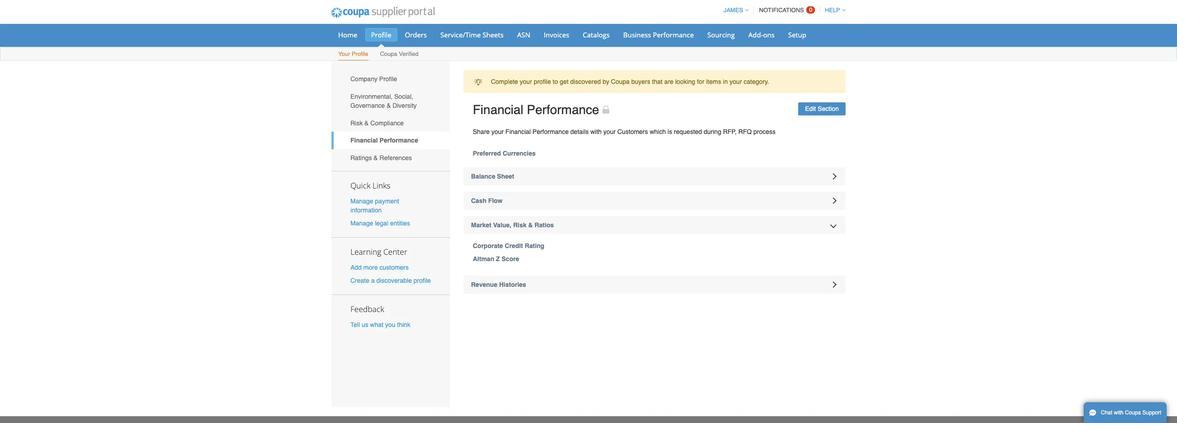 Task type: describe. For each thing, give the bounding box(es) containing it.
think
[[397, 321, 411, 329]]

manage legal entities link
[[351, 220, 410, 227]]

& inside 'link'
[[365, 119, 369, 127]]

business performance
[[624, 30, 694, 39]]

rating
[[525, 242, 545, 250]]

market
[[471, 222, 492, 229]]

manage for manage legal entities
[[351, 220, 373, 227]]

risk & compliance link
[[332, 114, 450, 132]]

revenue
[[471, 281, 498, 288]]

catalogs
[[583, 30, 610, 39]]

discoverable
[[377, 277, 412, 284]]

that
[[653, 78, 663, 85]]

tell us what you think
[[351, 321, 411, 329]]

1 vertical spatial financial performance
[[351, 137, 418, 144]]

section
[[818, 105, 839, 112]]

coupa verified
[[380, 51, 419, 57]]

is
[[668, 128, 673, 135]]

0 vertical spatial financial
[[473, 103, 524, 117]]

your
[[338, 51, 350, 57]]

1 horizontal spatial financial performance
[[473, 103, 600, 117]]

compliance
[[371, 119, 404, 127]]

add-ons link
[[743, 28, 781, 42]]

verified
[[399, 51, 419, 57]]

manage payment information link
[[351, 197, 399, 214]]

add-
[[749, 30, 764, 39]]

0 horizontal spatial with
[[591, 128, 602, 135]]

during
[[704, 128, 722, 135]]

orders link
[[399, 28, 433, 42]]

& inside dropdown button
[[529, 222, 533, 229]]

complete your profile to get discovered by coupa buyers that are looking for items in your category.
[[491, 78, 770, 85]]

by
[[603, 78, 610, 85]]

what
[[370, 321, 384, 329]]

business performance link
[[618, 28, 700, 42]]

preferred
[[473, 150, 501, 157]]

notifications 0
[[760, 6, 813, 14]]

customers
[[380, 264, 409, 271]]

altman
[[473, 255, 495, 263]]

0 vertical spatial coupa
[[380, 51, 398, 57]]

governance
[[351, 102, 385, 109]]

ons
[[764, 30, 775, 39]]

us
[[362, 321, 369, 329]]

diversity
[[393, 102, 417, 109]]

edit section
[[806, 105, 839, 112]]

manage for manage payment information
[[351, 197, 373, 205]]

revenue histories
[[471, 281, 527, 288]]

category.
[[744, 78, 770, 85]]

customers
[[618, 128, 648, 135]]

sheet
[[497, 173, 515, 180]]

manage payment information
[[351, 197, 399, 214]]

process
[[754, 128, 776, 135]]

coupa inside button
[[1126, 410, 1142, 416]]

add
[[351, 264, 362, 271]]

profile inside alert
[[534, 78, 551, 85]]

score
[[502, 255, 520, 263]]

references
[[380, 154, 412, 162]]

feedback
[[351, 304, 384, 315]]

flow
[[489, 197, 503, 204]]

value,
[[494, 222, 512, 229]]

your left customers
[[604, 128, 616, 135]]

home
[[338, 30, 358, 39]]

james link
[[720, 7, 749, 14]]

tell
[[351, 321, 360, 329]]

quick links
[[351, 180, 391, 191]]

chat with coupa support button
[[1084, 403, 1168, 423]]

quick
[[351, 180, 371, 191]]

risk inside the market value, risk & ratios dropdown button
[[514, 222, 527, 229]]

0 horizontal spatial profile
[[414, 277, 431, 284]]

are
[[665, 78, 674, 85]]

links
[[373, 180, 391, 191]]

financial performance link
[[332, 132, 450, 149]]

chat with coupa support
[[1102, 410, 1162, 416]]

which
[[650, 128, 666, 135]]

details
[[571, 128, 589, 135]]

ratios
[[535, 222, 554, 229]]

create a discoverable profile
[[351, 277, 431, 284]]

1 vertical spatial financial
[[506, 128, 531, 135]]

revenue histories heading
[[464, 276, 846, 294]]

& inside environmental, social, governance & diversity
[[387, 102, 391, 109]]

sourcing
[[708, 30, 735, 39]]

add more customers
[[351, 264, 409, 271]]

tell us what you think button
[[351, 321, 411, 330]]

coupa supplier portal image
[[325, 1, 441, 24]]

profile link
[[365, 28, 398, 42]]

create
[[351, 277, 370, 284]]



Task type: vqa. For each thing, say whether or not it's contained in the screenshot.
background image
no



Task type: locate. For each thing, give the bounding box(es) containing it.
complete your profile to get discovered by coupa buyers that are looking for items in your category. alert
[[464, 70, 846, 93]]

your right in
[[730, 78, 742, 85]]

company
[[351, 76, 378, 83]]

0 vertical spatial profile
[[371, 30, 392, 39]]

0 horizontal spatial financial performance
[[351, 137, 418, 144]]

add more customers link
[[351, 264, 409, 271]]

legal
[[375, 220, 389, 227]]

financial up share
[[473, 103, 524, 117]]

1 horizontal spatial risk
[[514, 222, 527, 229]]

items
[[707, 78, 722, 85]]

0 vertical spatial financial performance
[[473, 103, 600, 117]]

coupa verified link
[[380, 49, 419, 60]]

corporate credit rating
[[473, 242, 545, 250]]

0 vertical spatial risk
[[351, 119, 363, 127]]

you
[[385, 321, 396, 329]]

more
[[364, 264, 378, 271]]

learning
[[351, 246, 382, 257]]

in
[[723, 78, 728, 85]]

looking
[[676, 78, 696, 85]]

coupa
[[380, 51, 398, 57], [611, 78, 630, 85], [1126, 410, 1142, 416]]

1 manage from the top
[[351, 197, 373, 205]]

setup
[[789, 30, 807, 39]]

risk right value,
[[514, 222, 527, 229]]

home link
[[333, 28, 364, 42]]

risk inside risk & compliance 'link'
[[351, 119, 363, 127]]

profile up the environmental, social, governance & diversity link
[[379, 76, 397, 83]]

ratings & references
[[351, 154, 412, 162]]

performance up details
[[527, 103, 600, 117]]

service/time sheets link
[[435, 28, 510, 42]]

invoices
[[544, 30, 570, 39]]

financial performance down to in the top of the page
[[473, 103, 600, 117]]

profile right discoverable
[[414, 277, 431, 284]]

& left ratios
[[529, 222, 533, 229]]

financial performance down compliance
[[351, 137, 418, 144]]

with right the chat at the right of page
[[1115, 410, 1124, 416]]

your right share
[[492, 128, 504, 135]]

1 horizontal spatial coupa
[[611, 78, 630, 85]]

payment
[[375, 197, 399, 205]]

1 vertical spatial coupa
[[611, 78, 630, 85]]

manage up information
[[351, 197, 373, 205]]

notifications
[[760, 7, 805, 14]]

financial up currencies
[[506, 128, 531, 135]]

performance left details
[[533, 128, 569, 135]]

requested
[[674, 128, 703, 135]]

manage inside manage payment information
[[351, 197, 373, 205]]

ratings
[[351, 154, 372, 162]]

0 horizontal spatial risk
[[351, 119, 363, 127]]

balance sheet heading
[[464, 167, 846, 185]]

& right ratings
[[374, 154, 378, 162]]

market value, risk & ratios heading
[[464, 216, 846, 234]]

with
[[591, 128, 602, 135], [1115, 410, 1124, 416]]

asn link
[[512, 28, 537, 42]]

profile down coupa supplier portal image
[[371, 30, 392, 39]]

to
[[553, 78, 558, 85]]

1 horizontal spatial profile
[[534, 78, 551, 85]]

corporate
[[473, 242, 503, 250]]

profile for your profile
[[352, 51, 369, 57]]

help
[[825, 7, 841, 14]]

0 horizontal spatial coupa
[[380, 51, 398, 57]]

coupa left support
[[1126, 410, 1142, 416]]

manage legal entities
[[351, 220, 410, 227]]

rfp,
[[724, 128, 737, 135]]

1 vertical spatial profile
[[414, 277, 431, 284]]

1 vertical spatial manage
[[351, 220, 373, 227]]

preferred currencies
[[473, 150, 536, 157]]

orders
[[405, 30, 427, 39]]

2 manage from the top
[[351, 220, 373, 227]]

profile left to in the top of the page
[[534, 78, 551, 85]]

histories
[[499, 281, 527, 288]]

sourcing link
[[702, 28, 741, 42]]

profile for company profile
[[379, 76, 397, 83]]

environmental, social, governance & diversity
[[351, 93, 417, 109]]

coupa left verified
[[380, 51, 398, 57]]

environmental, social, governance & diversity link
[[332, 88, 450, 114]]

2 vertical spatial financial
[[351, 137, 378, 144]]

navigation containing notifications 0
[[720, 1, 846, 19]]

2 horizontal spatial coupa
[[1126, 410, 1142, 416]]

cash flow
[[471, 197, 503, 204]]

performance up the references
[[380, 137, 418, 144]]

navigation
[[720, 1, 846, 19]]

environmental,
[[351, 93, 393, 100]]

& down the governance
[[365, 119, 369, 127]]

discovered
[[571, 78, 601, 85]]

center
[[384, 246, 408, 257]]

share your financial performance details with your customers which is requested during rfp, rfq process
[[473, 128, 776, 135]]

2 vertical spatial coupa
[[1126, 410, 1142, 416]]

catalogs link
[[577, 28, 616, 42]]

manage down information
[[351, 220, 373, 227]]

currencies
[[503, 150, 536, 157]]

coupa right by
[[611, 78, 630, 85]]

2 vertical spatial profile
[[379, 76, 397, 83]]

financial up ratings
[[351, 137, 378, 144]]

buyers
[[632, 78, 651, 85]]

profile
[[371, 30, 392, 39], [352, 51, 369, 57], [379, 76, 397, 83]]

your right complete
[[520, 78, 532, 85]]

1 vertical spatial profile
[[352, 51, 369, 57]]

with right details
[[591, 128, 602, 135]]

coupa inside alert
[[611, 78, 630, 85]]

&
[[387, 102, 391, 109], [365, 119, 369, 127], [374, 154, 378, 162], [529, 222, 533, 229]]

with inside chat with coupa support button
[[1115, 410, 1124, 416]]

cash
[[471, 197, 487, 204]]

profile right your
[[352, 51, 369, 57]]

0
[[810, 6, 813, 13]]

performance right business
[[653, 30, 694, 39]]

revenue histories button
[[464, 276, 846, 294]]

risk & compliance
[[351, 119, 404, 127]]

1 vertical spatial risk
[[514, 222, 527, 229]]

share
[[473, 128, 490, 135]]

setup link
[[783, 28, 813, 42]]

0 vertical spatial with
[[591, 128, 602, 135]]

cash flow heading
[[464, 192, 846, 210]]

sheets
[[483, 30, 504, 39]]

get
[[560, 78, 569, 85]]

cash flow button
[[464, 192, 846, 210]]

rfq
[[739, 128, 752, 135]]

a
[[371, 277, 375, 284]]

your profile
[[338, 51, 369, 57]]

social,
[[395, 93, 414, 100]]

information
[[351, 207, 382, 214]]

performance
[[653, 30, 694, 39], [527, 103, 600, 117], [533, 128, 569, 135], [380, 137, 418, 144]]

financial
[[473, 103, 524, 117], [506, 128, 531, 135], [351, 137, 378, 144]]

edit
[[806, 105, 817, 112]]

market value, risk & ratios button
[[464, 216, 846, 234]]

your
[[520, 78, 532, 85], [730, 78, 742, 85], [492, 128, 504, 135], [604, 128, 616, 135]]

1 vertical spatial with
[[1115, 410, 1124, 416]]

0 vertical spatial profile
[[534, 78, 551, 85]]

balance sheet
[[471, 173, 515, 180]]

altman z score
[[473, 255, 520, 263]]

chat
[[1102, 410, 1113, 416]]

risk down the governance
[[351, 119, 363, 127]]

& left diversity on the left of page
[[387, 102, 391, 109]]

1 horizontal spatial with
[[1115, 410, 1124, 416]]

z
[[496, 255, 500, 263]]

0 vertical spatial manage
[[351, 197, 373, 205]]



